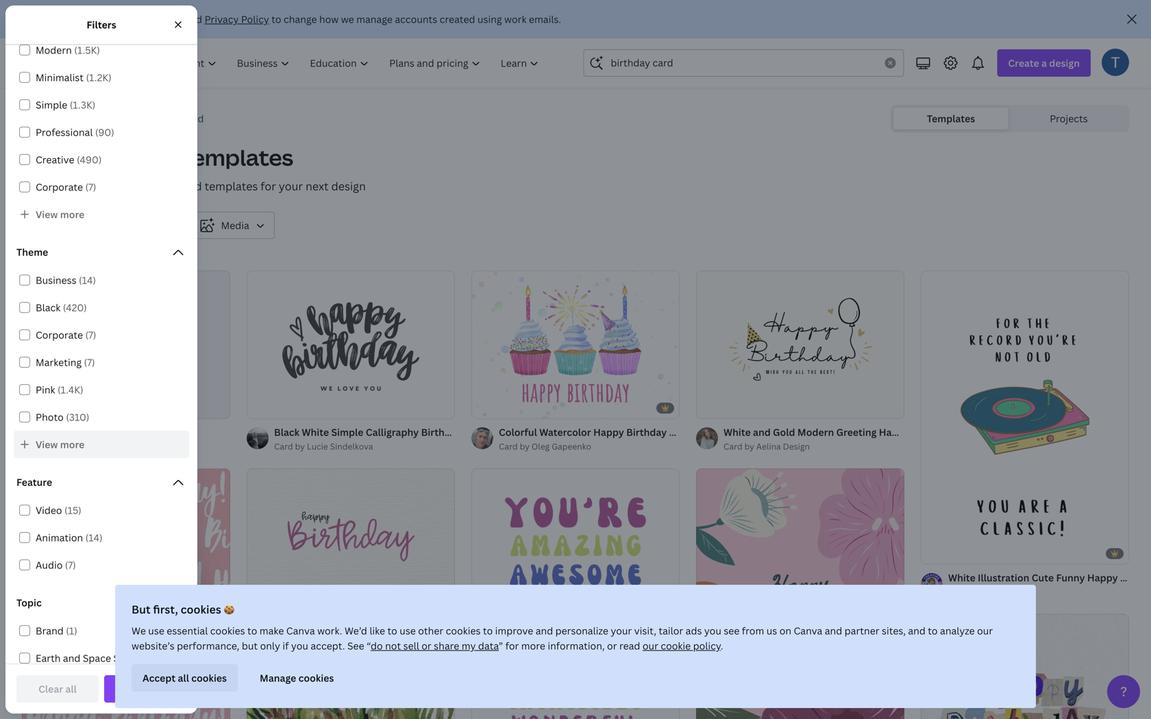 Task type: describe. For each thing, give the bounding box(es) containing it.
minimalist (1.2k)
[[36, 71, 112, 84]]

by inside white illustration cute funny happy birthda card by maria bouvier
[[970, 587, 980, 598]]

media button
[[190, 212, 275, 239]]

clear all button
[[16, 676, 99, 703]]

our inside we use essential cookies to make canva work. we'd like to use other cookies to improve and personalize your visit, tailor ads you see from us on canva and partner sites, and to analyze our website's performance, but only if you accept. see "
[[978, 625, 994, 638]]

not
[[385, 640, 401, 653]]

(14) for business (14)
[[79, 274, 96, 287]]

to right 'policy'
[[272, 13, 281, 26]]

cookies up my
[[446, 625, 481, 638]]

card inside white illustration cute funny happy birthda card by maria bouvier
[[949, 587, 968, 598]]

read
[[620, 640, 641, 653]]

white and gold modern greeting happy birthday card card by aelina design
[[724, 426, 978, 452]]

browse
[[22, 179, 61, 194]]

creative
[[36, 153, 74, 166]]

more for photo
[[60, 438, 85, 451]]

data
[[478, 640, 499, 653]]

manage
[[357, 13, 393, 26]]

minimalist
[[36, 71, 84, 84]]

projects
[[1051, 112, 1089, 125]]

colorful watercolor happy birthday card card by oleg gapeenko
[[499, 426, 692, 452]]

view for corporate
[[36, 208, 58, 221]]

but first, cookies 🍪
[[132, 603, 235, 617]]

2 vertical spatial our
[[643, 640, 659, 653]]

sell
[[404, 640, 419, 653]]

.
[[721, 640, 724, 653]]

funny
[[1057, 572, 1086, 585]]

1 or from the left
[[422, 640, 432, 653]]

card by maria bouvier link
[[949, 586, 1130, 600]]

aelina
[[757, 441, 781, 452]]

all for accept
[[178, 672, 189, 685]]

gold
[[773, 426, 796, 439]]

birthda
[[1121, 572, 1152, 585]]

essential
[[167, 625, 208, 638]]

(90)
[[95, 126, 114, 139]]

audio
[[36, 559, 63, 572]]

accept all cookies
[[143, 672, 227, 685]]

to right like in the left bottom of the page
[[388, 625, 398, 638]]

(7) right audio
[[65, 559, 76, 572]]

templates
[[928, 112, 976, 125]]

black white simple calligraphy birthday card image
[[247, 271, 455, 419]]

feature
[[16, 476, 52, 489]]

(1.3k)
[[70, 98, 96, 111]]

personalize
[[556, 625, 609, 638]]

brand (1)
[[36, 625, 77, 638]]

on
[[780, 625, 792, 638]]

photo (310)
[[36, 411, 89, 424]]

all filters
[[49, 219, 94, 232]]

blank
[[101, 348, 126, 361]]

white illustration cute funny happy birthda card by maria bouvier
[[949, 572, 1152, 598]]

1 corporate (7) from the top
[[36, 181, 96, 194]]

0 vertical spatial templates
[[182, 143, 293, 172]]

view more button for (7)
[[14, 201, 189, 228]]

simple inside black white simple calligraphy birthday card card by lucie sindelkova
[[331, 426, 364, 439]]

accept.
[[311, 640, 345, 653]]

information,
[[548, 640, 605, 653]]

animation
[[36, 532, 83, 545]]

by inside black white simple calligraphy birthday card card by lucie sindelkova
[[295, 441, 305, 452]]

(420)
[[63, 301, 87, 314]]

birthday inside white and gold modern greeting happy birthday card card by aelina design
[[912, 426, 953, 439]]

terms of use link
[[123, 13, 183, 26]]

make
[[260, 625, 284, 638]]

cookies down 🍪
[[210, 625, 245, 638]]

quality
[[89, 179, 126, 194]]

more for corporate
[[60, 208, 85, 221]]

card by lucie sindelkova link
[[274, 440, 455, 454]]

colorful watercolor happy birthday card link
[[499, 425, 692, 440]]

(1.2k)
[[86, 71, 112, 84]]

pink (1.4k)
[[36, 384, 83, 397]]

colorful
[[499, 426, 537, 439]]

partner
[[845, 625, 880, 638]]

top level navigation element
[[121, 49, 551, 77]]

1 vertical spatial you
[[291, 640, 308, 653]]

lucie
[[307, 441, 328, 452]]

your inside we use essential cookies to make canva work. we'd like to use other cookies to improve and personalize your visit, tailor ads you see from us on canva and partner sites, and to analyze our website's performance, but only if you accept. see "
[[611, 625, 632, 638]]

2 vertical spatial templates
[[47, 246, 94, 259]]

card by aelina design link
[[724, 440, 905, 454]]

0 vertical spatial modern
[[36, 44, 72, 57]]

a
[[93, 348, 98, 361]]

apply
[[132, 683, 159, 696]]

birthday card templates browse high quality birthday card templates for your next design
[[22, 143, 366, 194]]

high
[[64, 179, 86, 194]]

us
[[767, 625, 778, 638]]

video
[[36, 504, 62, 517]]

all filters button
[[22, 212, 105, 239]]

(15)
[[64, 504, 81, 517]]

pink flower illustrated happy birthday card image
[[697, 469, 905, 720]]

more inside the but first, cookies 🍪 dialog
[[522, 640, 546, 653]]

theme
[[16, 246, 48, 259]]

next
[[306, 179, 329, 194]]

2 canva from the left
[[794, 625, 823, 638]]

how
[[319, 13, 339, 26]]

(490)
[[77, 153, 102, 166]]

create a blank birthday card
[[60, 348, 192, 361]]

(7) up a
[[85, 329, 96, 342]]

view more for corporate
[[36, 208, 85, 221]]

happy inside white illustration cute funny happy birthda card by maria bouvier
[[1088, 572, 1119, 585]]

emails.
[[529, 13, 561, 26]]

all for clear
[[65, 683, 77, 696]]

white for white and gold modern greeting happy birthday card
[[724, 426, 751, 439]]

my
[[462, 640, 476, 653]]

we'd
[[345, 625, 367, 638]]

colorful watercolor happy birthday card image
[[472, 271, 680, 419]]

pink
[[36, 384, 55, 397]]

performance,
[[177, 640, 240, 653]]

apply button
[[104, 676, 186, 703]]

change
[[284, 13, 317, 26]]

improve
[[495, 625, 534, 638]]

home
[[22, 112, 49, 125]]

white for white illustration cute funny happy birthda
[[949, 572, 976, 585]]

white illustration cute funny happy birthda link
[[949, 571, 1152, 586]]

feature button
[[8, 470, 195, 497]]

accept all cookies button
[[132, 665, 238, 692]]

professional (90)
[[36, 126, 114, 139]]

media
[[221, 219, 249, 232]]

photo
[[36, 411, 64, 424]]

view more button for (310)
[[14, 431, 189, 459]]

(14) for animation (14)
[[85, 532, 103, 545]]



Task type: vqa. For each thing, say whether or not it's contained in the screenshot.
SIMPLE within BLACK WHITE SIMPLE CALLIGRAPHY BIRTHDAY CARD CARD BY LUCIE SINDELKOVA
yes



Task type: locate. For each thing, give the bounding box(es) containing it.
white inside white and gold modern greeting happy birthday card card by aelina design
[[724, 426, 751, 439]]

and right use
[[185, 13, 202, 26]]

modern up minimalist
[[36, 44, 72, 57]]

0 horizontal spatial our
[[105, 13, 120, 26]]

view down the photo
[[36, 438, 58, 451]]

birthday card
[[141, 112, 204, 125]]

1 use from the left
[[148, 625, 164, 638]]

0 horizontal spatial use
[[148, 625, 164, 638]]

use
[[148, 625, 164, 638], [400, 625, 416, 638]]

templates up media button
[[205, 179, 258, 194]]

0 vertical spatial view more button
[[14, 201, 189, 228]]

manage
[[260, 672, 296, 685]]

cream scrapbook happy birthday card image
[[921, 615, 1130, 720]]

None search field
[[584, 49, 905, 77]]

birthday inside colorful watercolor happy birthday card card by oleg gapeenko
[[627, 426, 667, 439]]

1 horizontal spatial use
[[400, 625, 416, 638]]

corporate down creative
[[36, 181, 83, 194]]

1 vertical spatial view more button
[[14, 431, 189, 459]]

0 horizontal spatial for
[[261, 179, 276, 194]]

sindelkova
[[330, 441, 373, 452]]

filters right the all
[[64, 219, 94, 232]]

greeting
[[837, 426, 877, 439]]

white watercolor floral happy birthday card image
[[247, 469, 455, 720]]

0 horizontal spatial all
[[65, 683, 77, 696]]

view more down high
[[36, 208, 85, 221]]

website's
[[132, 640, 175, 653]]

0 horizontal spatial or
[[422, 640, 432, 653]]

1 vertical spatial your
[[611, 625, 632, 638]]

by left maria
[[970, 587, 980, 598]]

view more for photo
[[36, 438, 85, 451]]

0 horizontal spatial modern
[[36, 44, 72, 57]]

work
[[505, 13, 527, 26]]

audio (7)
[[36, 559, 76, 572]]

0 vertical spatial simple
[[36, 98, 67, 111]]

space
[[83, 652, 111, 665]]

1 horizontal spatial white
[[724, 426, 751, 439]]

white inside black white simple calligraphy birthday card card by lucie sindelkova
[[302, 426, 329, 439]]

0 horizontal spatial your
[[279, 179, 303, 194]]

cookies
[[181, 603, 221, 617], [210, 625, 245, 638], [446, 625, 481, 638], [191, 672, 227, 685], [299, 672, 334, 685]]

by
[[295, 441, 305, 452], [520, 441, 530, 452], [745, 441, 755, 452], [970, 587, 980, 598]]

corporate (7) up create
[[36, 329, 96, 342]]

all right clear
[[65, 683, 77, 696]]

white left illustration
[[949, 572, 976, 585]]

1 vertical spatial templates
[[205, 179, 258, 194]]

gapeenko
[[552, 441, 592, 452]]

your left next
[[279, 179, 303, 194]]

2 view from the top
[[36, 438, 58, 451]]

and right sites,
[[909, 625, 926, 638]]

and inside white and gold modern greeting happy birthday card card by aelina design
[[754, 426, 771, 439]]

0 vertical spatial corporate
[[36, 181, 83, 194]]

1 vertical spatial for
[[506, 640, 519, 653]]

view for photo
[[36, 438, 58, 451]]

0 vertical spatial (14)
[[79, 274, 96, 287]]

to left analyze
[[929, 625, 938, 638]]

1 vertical spatial corporate
[[36, 329, 83, 342]]

1 corporate from the top
[[36, 181, 83, 194]]

we've updated our terms of use and privacy policy to change how we manage accounts created using work emails.
[[33, 13, 561, 26]]

more down high
[[60, 208, 85, 221]]

black white simple calligraphy birthday card card by lucie sindelkova
[[274, 426, 486, 452]]

"
[[367, 640, 371, 653]]

more down (310)
[[60, 438, 85, 451]]

use up the sell
[[400, 625, 416, 638]]

canva up if on the bottom left of the page
[[286, 625, 315, 638]]

your inside birthday card templates browse high quality birthday card templates for your next design
[[279, 179, 303, 194]]

2 corporate from the top
[[36, 329, 83, 342]]

by down colorful
[[520, 441, 530, 452]]

0 vertical spatial view more
[[36, 208, 85, 221]]

by inside white and gold modern greeting happy birthday card card by aelina design
[[745, 441, 755, 452]]

corporate up create
[[36, 329, 83, 342]]

updated
[[63, 13, 102, 26]]

cookies down accept.
[[299, 672, 334, 685]]

view more button down quality
[[14, 201, 189, 228]]

watercolor
[[540, 426, 591, 439]]

we use essential cookies to make canva work. we'd like to use other cookies to improve and personalize your visit, tailor ads you see from us on canva and partner sites, and to analyze our website's performance, but only if you accept. see "
[[132, 625, 994, 653]]

and up do not sell or share my data " for more information, or read our cookie policy .
[[536, 625, 553, 638]]

your up read
[[611, 625, 632, 638]]

black white simple calligraphy birthday card link
[[274, 425, 486, 440]]

for
[[261, 179, 276, 194], [506, 640, 519, 653]]

or left read
[[607, 640, 617, 653]]

black for black (420)
[[36, 301, 61, 314]]

share
[[434, 640, 460, 653]]

simple (1.3k)
[[36, 98, 96, 111]]

accounts
[[395, 13, 438, 26]]

design
[[783, 441, 810, 452]]

create
[[60, 348, 91, 361]]

for right "
[[506, 640, 519, 653]]

create a blank birthday card element
[[22, 271, 230, 420]]

visit,
[[635, 625, 657, 638]]

2 horizontal spatial white
[[949, 572, 976, 585]]

use up website's at the bottom of page
[[148, 625, 164, 638]]

policy
[[241, 13, 269, 26]]

our down visit,
[[643, 640, 659, 653]]

2 horizontal spatial our
[[978, 625, 994, 638]]

other
[[418, 625, 444, 638]]

white up lucie
[[302, 426, 329, 439]]

0 horizontal spatial happy
[[594, 426, 624, 439]]

marketing (7)
[[36, 356, 95, 369]]

happy
[[594, 426, 624, 439], [879, 426, 910, 439], [1088, 572, 1119, 585]]

2 use from the left
[[400, 625, 416, 638]]

2 horizontal spatial happy
[[1088, 572, 1119, 585]]

white and gold modern greeting happy birthday card image
[[697, 271, 905, 419]]

and up aelina on the bottom of the page
[[754, 426, 771, 439]]

filters up (1.5k)
[[87, 18, 116, 31]]

(1.4k)
[[58, 384, 83, 397]]

illustration
[[978, 572, 1030, 585]]

(14) right animation at the bottom left of page
[[85, 532, 103, 545]]

or right the sell
[[422, 640, 432, 653]]

design
[[331, 179, 366, 194]]

business
[[36, 274, 76, 287]]

0 horizontal spatial black
[[36, 301, 61, 314]]

0 vertical spatial you
[[705, 625, 722, 638]]

view more down photo (310)
[[36, 438, 85, 451]]

accept
[[143, 672, 176, 685]]

more down improve
[[522, 640, 546, 653]]

use
[[165, 13, 183, 26]]

all
[[49, 219, 62, 232]]

1 vertical spatial simple
[[331, 426, 364, 439]]

corporate (7) down creative (490)
[[36, 181, 96, 194]]

see
[[724, 625, 740, 638]]

professional
[[36, 126, 93, 139]]

(14) up (420)
[[79, 274, 96, 287]]

0 horizontal spatial white
[[302, 426, 329, 439]]

modern up the card by aelina design link
[[798, 426, 835, 439]]

modern inside white and gold modern greeting happy birthday card card by aelina design
[[798, 426, 835, 439]]

for inside birthday card templates browse high quality birthday card templates for your next design
[[261, 179, 276, 194]]

view down browse
[[36, 208, 58, 221]]

cute
[[1032, 572, 1055, 585]]

by inside colorful watercolor happy birthday card card by oleg gapeenko
[[520, 441, 530, 452]]

projects link
[[1012, 108, 1127, 130]]

0 horizontal spatial you
[[291, 640, 308, 653]]

2 view more from the top
[[36, 438, 85, 451]]

happy right funny
[[1088, 572, 1119, 585]]

1 horizontal spatial for
[[506, 640, 519, 653]]

1 horizontal spatial black
[[274, 426, 300, 439]]

filters inside button
[[64, 219, 94, 232]]

modern
[[36, 44, 72, 57], [798, 426, 835, 439]]

our right analyze
[[978, 625, 994, 638]]

1 horizontal spatial or
[[607, 640, 617, 653]]

calligraphy
[[366, 426, 419, 439]]

(7) down (490)
[[85, 181, 96, 194]]

privacy policy link
[[205, 13, 269, 26]]

1 vertical spatial black
[[274, 426, 300, 439]]

simple up sindelkova
[[331, 426, 364, 439]]

happy inside white and gold modern greeting happy birthday card card by aelina design
[[879, 426, 910, 439]]

1 view more button from the top
[[14, 201, 189, 228]]

clear
[[38, 683, 63, 696]]

all inside button
[[178, 672, 189, 685]]

to up but
[[248, 625, 257, 638]]

our left terms
[[105, 13, 120, 26]]

0 vertical spatial our
[[105, 13, 120, 26]]

happy up card by oleg gapeenko link
[[594, 426, 624, 439]]

1 vertical spatial (14)
[[85, 532, 103, 545]]

cookies up essential
[[181, 603, 221, 617]]

view more button down (310)
[[14, 431, 189, 459]]

for inside the but first, cookies 🍪 dialog
[[506, 640, 519, 653]]

0 vertical spatial black
[[36, 301, 61, 314]]

creative (490)
[[36, 153, 102, 166]]

topic
[[16, 597, 42, 610]]

white
[[302, 426, 329, 439], [724, 426, 751, 439], [949, 572, 976, 585]]

1 vertical spatial modern
[[798, 426, 835, 439]]

we
[[132, 625, 146, 638]]

white left gold
[[724, 426, 751, 439]]

0 horizontal spatial canva
[[286, 625, 315, 638]]

happy inside colorful watercolor happy birthday card card by oleg gapeenko
[[594, 426, 624, 439]]

and
[[185, 13, 202, 26], [754, 426, 771, 439], [536, 625, 553, 638], [825, 625, 843, 638], [909, 625, 926, 638], [63, 652, 80, 665]]

black for black white simple calligraphy birthday card card by lucie sindelkova
[[274, 426, 300, 439]]

1 horizontal spatial canva
[[794, 625, 823, 638]]

1 vertical spatial view
[[36, 438, 58, 451]]

2 or from the left
[[607, 640, 617, 653]]

0 vertical spatial corporate (7)
[[36, 181, 96, 194]]

by left lucie
[[295, 441, 305, 452]]

simple up home
[[36, 98, 67, 111]]

1 horizontal spatial all
[[178, 672, 189, 685]]

1 view more from the top
[[36, 208, 85, 221]]

1 canva from the left
[[286, 625, 315, 638]]

by left aelina on the bottom of the page
[[745, 441, 755, 452]]

all right accept
[[178, 672, 189, 685]]

black inside black white simple calligraphy birthday card card by lucie sindelkova
[[274, 426, 300, 439]]

but first, cookies 🍪 dialog
[[115, 586, 1037, 709]]

1 horizontal spatial your
[[611, 625, 632, 638]]

🍪
[[224, 603, 235, 617]]

we've
[[33, 13, 61, 26]]

white inside white illustration cute funny happy birthda card by maria bouvier
[[949, 572, 976, 585]]

using
[[478, 13, 502, 26]]

0 vertical spatial view
[[36, 208, 58, 221]]

all
[[178, 672, 189, 685], [65, 683, 77, 696]]

happy right greeting
[[879, 426, 910, 439]]

ads
[[686, 625, 702, 638]]

0 vertical spatial filters
[[87, 18, 116, 31]]

for left next
[[261, 179, 276, 194]]

0 vertical spatial more
[[60, 208, 85, 221]]

1 vertical spatial more
[[60, 438, 85, 451]]

home link
[[22, 111, 49, 126]]

bouvier
[[1006, 587, 1037, 598]]

to up the data
[[483, 625, 493, 638]]

earth and space science
[[36, 652, 150, 665]]

templates
[[182, 143, 293, 172], [205, 179, 258, 194], [47, 246, 94, 259]]

1 horizontal spatial you
[[705, 625, 722, 638]]

1 vertical spatial corporate (7)
[[36, 329, 96, 342]]

canva right on
[[794, 625, 823, 638]]

2 vertical spatial more
[[522, 640, 546, 653]]

sites,
[[882, 625, 906, 638]]

brand
[[36, 625, 64, 638]]

tailor
[[659, 625, 684, 638]]

0 vertical spatial your
[[279, 179, 303, 194]]

cookies down performance,
[[191, 672, 227, 685]]

you up the policy
[[705, 625, 722, 638]]

0 horizontal spatial simple
[[36, 98, 67, 111]]

1 vertical spatial filters
[[64, 219, 94, 232]]

1 vertical spatial view more
[[36, 438, 85, 451]]

templates down card
[[182, 143, 293, 172]]

1 vertical spatial our
[[978, 625, 994, 638]]

2 view more button from the top
[[14, 431, 189, 459]]

science
[[113, 652, 150, 665]]

birthday inside black white simple calligraphy birthday card card by lucie sindelkova
[[421, 426, 462, 439]]

1 horizontal spatial our
[[643, 640, 659, 653]]

topic button
[[8, 590, 195, 618]]

and right earth
[[63, 652, 80, 665]]

(1)
[[66, 625, 77, 638]]

4,727 templates
[[22, 246, 94, 259]]

you right if on the bottom left of the page
[[291, 640, 308, 653]]

pink grey playful happy birthday card image
[[22, 469, 230, 720]]

1 horizontal spatial modern
[[798, 426, 835, 439]]

first,
[[153, 603, 178, 617]]

terms
[[123, 13, 151, 26]]

birthday
[[141, 112, 181, 125], [22, 143, 119, 172], [128, 179, 174, 194], [128, 348, 168, 361], [421, 426, 462, 439], [627, 426, 667, 439], [912, 426, 953, 439]]

2 corporate (7) from the top
[[36, 329, 96, 342]]

templates down all filters
[[47, 246, 94, 259]]

but
[[132, 603, 151, 617]]

and left partner
[[825, 625, 843, 638]]

(7) left blank
[[84, 356, 95, 369]]

1 view from the top
[[36, 208, 58, 221]]

white illustration cute funny happy birthday card image
[[921, 271, 1130, 564]]

0 vertical spatial for
[[261, 179, 276, 194]]

white colorful minimal greeting card portrait image
[[472, 469, 680, 720]]

1 horizontal spatial simple
[[331, 426, 364, 439]]

all inside "button"
[[65, 683, 77, 696]]

1 horizontal spatial happy
[[879, 426, 910, 439]]



